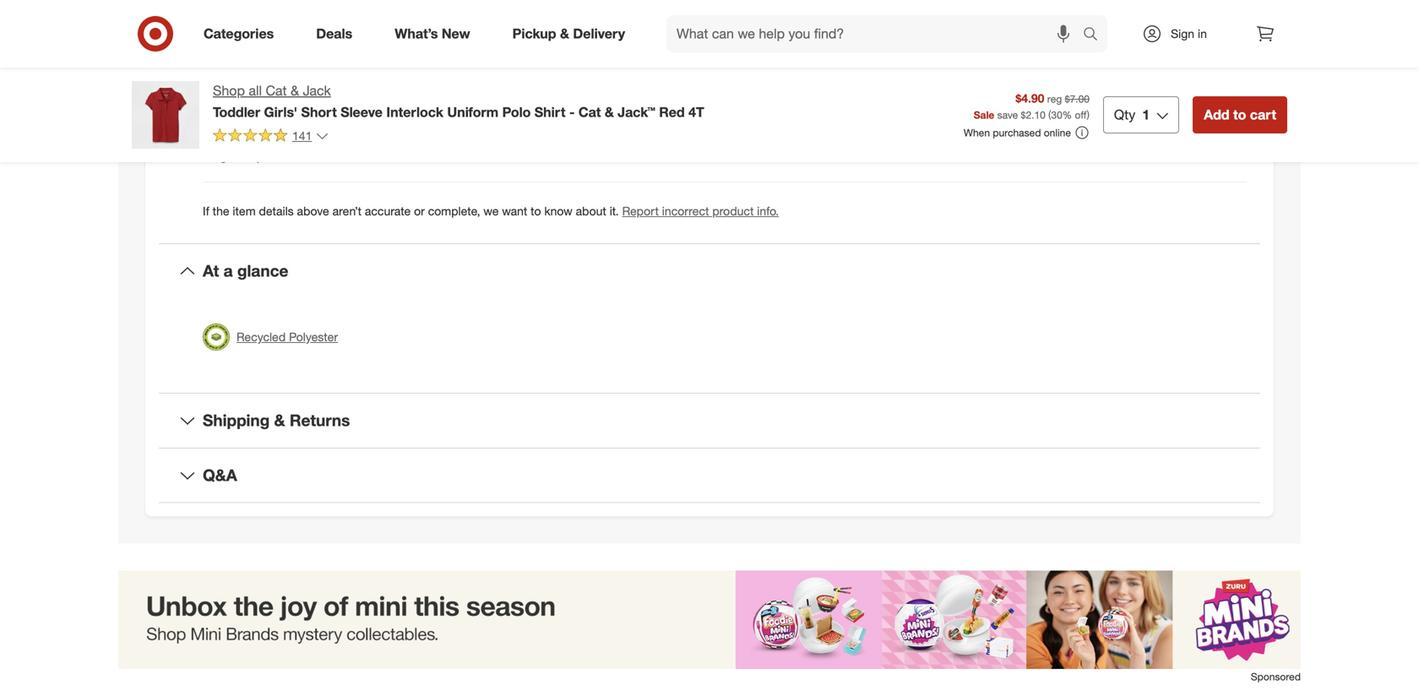 Task type: locate. For each thing, give the bounding box(es) containing it.
info.
[[757, 204, 779, 219]]

What can we help you find? suggestions appear below search field
[[667, 15, 1087, 52]]

to
[[1233, 106, 1246, 123], [531, 204, 541, 219]]

&
[[560, 25, 569, 42], [291, 82, 299, 99], [605, 104, 614, 120], [274, 411, 285, 430]]

0 vertical spatial to
[[1233, 106, 1246, 123]]

in
[[1198, 26, 1207, 41]]

2.10
[[1026, 109, 1046, 121]]

(dpci)
[[279, 97, 315, 112]]

what's new
[[395, 25, 470, 42]]

about
[[576, 204, 606, 219]]

: left 325-
[[315, 97, 319, 112]]

know
[[544, 204, 573, 219]]

off
[[1075, 109, 1087, 121]]

at
[[203, 261, 219, 281]]

the
[[213, 204, 229, 219]]

search
[[1076, 27, 1116, 44]]

cat
[[266, 82, 287, 99], [579, 104, 601, 120]]

1 horizontal spatial :
[[315, 97, 319, 112]]

what's new link
[[380, 15, 491, 52]]

jack™
[[618, 104, 655, 120]]

& left returns
[[274, 411, 285, 430]]

incorrect
[[662, 204, 709, 219]]

cat right -
[[579, 104, 601, 120]]

shop all cat & jack toddler girls' short sleeve interlock uniform polo shirt - cat & jack™ red 4t
[[213, 82, 704, 120]]

polo
[[502, 104, 531, 120]]

: left imported
[[237, 149, 240, 164]]

uniform
[[447, 104, 499, 120]]

1 vertical spatial to
[[531, 204, 541, 219]]

:
[[315, 97, 319, 112], [237, 149, 240, 164]]

to inside button
[[1233, 106, 1246, 123]]

(
[[1049, 109, 1051, 121]]

what's
[[395, 25, 438, 42]]

1 vertical spatial cat
[[579, 104, 601, 120]]

shipping & returns
[[203, 411, 350, 430]]

0 horizontal spatial cat
[[266, 82, 287, 99]]

purchased
[[993, 126, 1041, 139]]

to right the add
[[1233, 106, 1246, 123]]

sleeve
[[341, 104, 383, 120]]

girls'
[[264, 104, 297, 120]]

all
[[249, 82, 262, 99]]

1 horizontal spatial to
[[1233, 106, 1246, 123]]

complete,
[[428, 204, 480, 219]]

)
[[1087, 109, 1090, 121]]

toddler
[[213, 104, 260, 120]]

if
[[203, 204, 209, 219]]

141
[[292, 128, 312, 143]]

0 horizontal spatial to
[[531, 204, 541, 219]]

recycled polyester
[[237, 330, 338, 344]]

we
[[484, 204, 499, 219]]

product
[[712, 204, 754, 219]]

origin : imported
[[203, 149, 293, 164]]

sale
[[974, 109, 995, 121]]

cat right all in the left top of the page
[[266, 82, 287, 99]]

0 vertical spatial :
[[315, 97, 319, 112]]

report
[[622, 204, 659, 219]]

recycled
[[237, 330, 286, 344]]

to right want
[[531, 204, 541, 219]]

shirt
[[535, 104, 566, 120]]

shop
[[213, 82, 245, 99]]

& right pickup
[[560, 25, 569, 42]]

sign in link
[[1128, 15, 1233, 52]]

$4.90
[[1016, 91, 1045, 106]]

add
[[1204, 106, 1230, 123]]

sign in
[[1171, 26, 1207, 41]]

polyester
[[289, 330, 338, 344]]

returns
[[290, 411, 350, 430]]

when
[[964, 126, 990, 139]]

1 vertical spatial :
[[237, 149, 240, 164]]

origin
[[203, 149, 237, 164]]

short
[[301, 104, 337, 120]]

online
[[1044, 126, 1071, 139]]

deals
[[316, 25, 353, 42]]



Task type: describe. For each thing, give the bounding box(es) containing it.
delivery
[[573, 25, 625, 42]]

deals link
[[302, 15, 374, 52]]

01-
[[346, 97, 364, 112]]

pickup & delivery link
[[498, 15, 646, 52]]

%
[[1063, 109, 1072, 121]]

above
[[297, 204, 329, 219]]

categories
[[204, 25, 274, 42]]

at a glance
[[203, 261, 288, 281]]

pickup & delivery
[[513, 25, 625, 42]]

1
[[1142, 106, 1150, 123]]

$
[[1021, 109, 1026, 121]]

qty 1
[[1114, 106, 1150, 123]]

4t
[[689, 104, 704, 120]]

search button
[[1076, 15, 1116, 56]]

0 vertical spatial cat
[[266, 82, 287, 99]]

interlock
[[386, 104, 443, 120]]

imported
[[244, 149, 293, 164]]

if the item details above aren't accurate or complete, we want to know about it. report incorrect product info.
[[203, 204, 779, 219]]

categories link
[[189, 15, 295, 52]]

& left jack
[[291, 82, 299, 99]]

item number (dpci) : 325-01-9184
[[203, 97, 390, 112]]

it.
[[610, 204, 619, 219]]

a
[[224, 261, 233, 281]]

item
[[203, 97, 228, 112]]

q&a
[[203, 465, 237, 485]]

141 link
[[213, 127, 329, 147]]

add to cart
[[1204, 106, 1277, 123]]

pickup
[[513, 25, 556, 42]]

& left jack™
[[605, 104, 614, 120]]

want
[[502, 204, 527, 219]]

& inside dropdown button
[[274, 411, 285, 430]]

qty
[[1114, 106, 1136, 123]]

accurate
[[365, 204, 411, 219]]

325-
[[322, 97, 346, 112]]

number
[[231, 97, 276, 112]]

add to cart button
[[1193, 96, 1288, 133]]

30
[[1051, 109, 1063, 121]]

advertisement region
[[118, 571, 1301, 670]]

0 horizontal spatial :
[[237, 149, 240, 164]]

at a glance button
[[159, 244, 1261, 298]]

-
[[569, 104, 575, 120]]

save
[[997, 109, 1018, 121]]

item
[[233, 204, 256, 219]]

cart
[[1250, 106, 1277, 123]]

q&a button
[[159, 449, 1261, 502]]

sponsored
[[1251, 671, 1301, 683]]

report incorrect product info. button
[[622, 203, 779, 220]]

jack
[[303, 82, 331, 99]]

glance
[[237, 261, 288, 281]]

shipping
[[203, 411, 270, 430]]

details
[[259, 204, 294, 219]]

new
[[442, 25, 470, 42]]

when purchased online
[[964, 126, 1071, 139]]

$7.00
[[1065, 93, 1090, 105]]

1 horizontal spatial cat
[[579, 104, 601, 120]]

aren't
[[333, 204, 362, 219]]

recycled polyester button
[[203, 319, 338, 356]]

$4.90 reg $7.00 sale save $ 2.10 ( 30 % off )
[[974, 91, 1090, 121]]

shipping & returns button
[[159, 394, 1261, 448]]

image of toddler girls' short sleeve interlock uniform polo shirt - cat & jack™ red 4t image
[[132, 81, 199, 149]]

red
[[659, 104, 685, 120]]

sign
[[1171, 26, 1195, 41]]

9184
[[364, 97, 390, 112]]

or
[[414, 204, 425, 219]]

reg
[[1047, 93, 1062, 105]]

sponsored region
[[118, 571, 1301, 696]]



Task type: vqa. For each thing, say whether or not it's contained in the screenshot.
the right the :
yes



